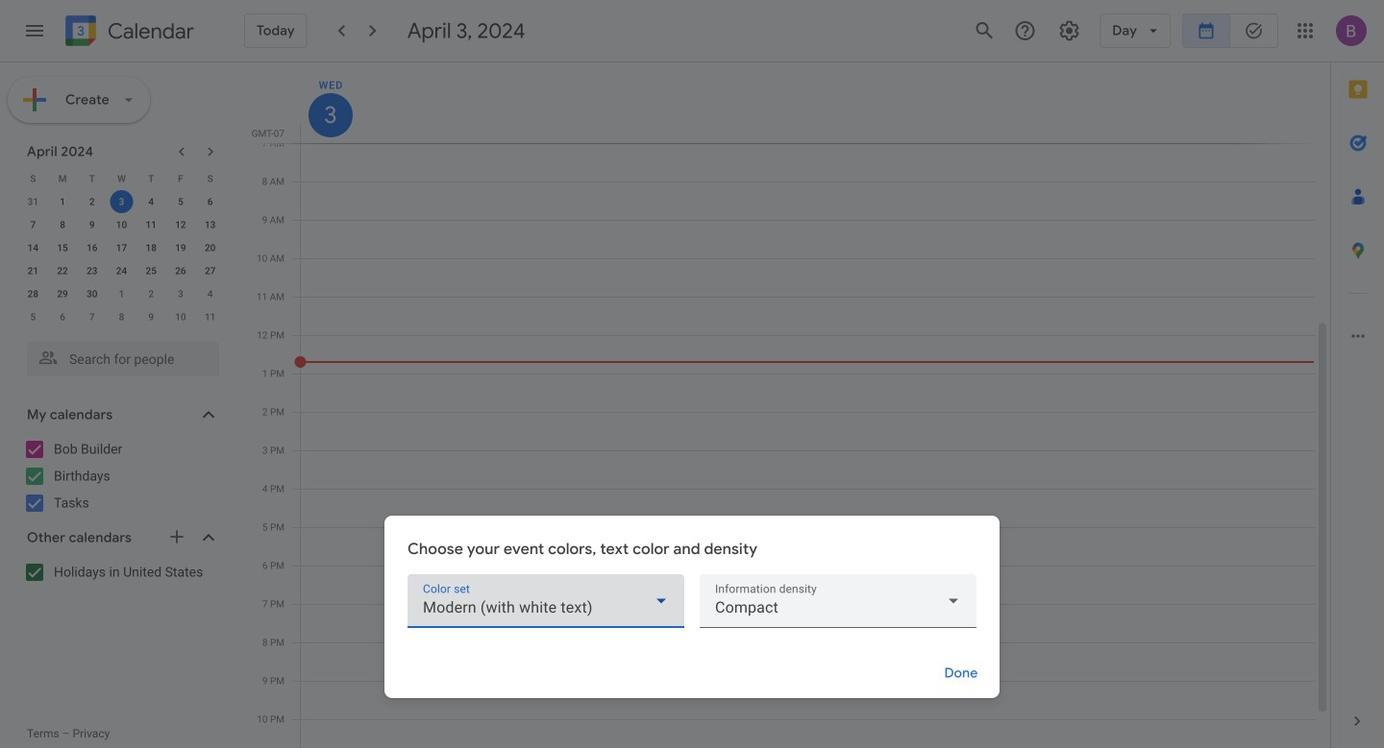 Task type: locate. For each thing, give the bounding box(es) containing it.
None field
[[408, 575, 684, 629], [700, 575, 977, 629], [408, 575, 684, 629], [700, 575, 977, 629]]

24 element
[[110, 260, 133, 283]]

26 element
[[169, 260, 192, 283]]

column header
[[300, 62, 1315, 143]]

may 5 element
[[21, 306, 45, 329]]

20 element
[[199, 236, 222, 260]]

21 element
[[21, 260, 45, 283]]

5 row from the top
[[18, 260, 225, 283]]

28 element
[[21, 283, 45, 306]]

8 element
[[51, 213, 74, 236]]

tab list
[[1331, 62, 1384, 695]]

grid
[[246, 62, 1330, 749]]

may 6 element
[[51, 306, 74, 329]]

dialog
[[384, 516, 1000, 699]]

cell inside april 2024 grid
[[107, 190, 136, 213]]

19 element
[[169, 236, 192, 260]]

row
[[18, 167, 225, 190], [18, 190, 225, 213], [18, 213, 225, 236], [18, 236, 225, 260], [18, 260, 225, 283], [18, 283, 225, 306], [18, 306, 225, 329]]

9 element
[[81, 213, 104, 236]]

row group
[[18, 190, 225, 329]]

4 element
[[140, 190, 163, 213]]

6 row from the top
[[18, 283, 225, 306]]

27 element
[[199, 260, 222, 283]]

may 1 element
[[110, 283, 133, 306]]

6 element
[[199, 190, 222, 213]]

may 3 element
[[169, 283, 192, 306]]

None search field
[[0, 334, 238, 377]]

7 row from the top
[[18, 306, 225, 329]]

calendar element
[[62, 12, 194, 54]]

cell
[[107, 190, 136, 213]]

main drawer image
[[23, 19, 46, 42]]

may 4 element
[[199, 283, 222, 306]]

16 element
[[81, 236, 104, 260]]

30 element
[[81, 283, 104, 306]]

heading
[[104, 20, 194, 43]]

29 element
[[51, 283, 74, 306]]

10 element
[[110, 213, 133, 236]]



Task type: describe. For each thing, give the bounding box(es) containing it.
may 9 element
[[140, 306, 163, 329]]

heading inside 'calendar' element
[[104, 20, 194, 43]]

14 element
[[21, 236, 45, 260]]

may 7 element
[[81, 306, 104, 329]]

may 8 element
[[110, 306, 133, 329]]

13 element
[[199, 213, 222, 236]]

march 31 element
[[21, 190, 45, 213]]

18 element
[[140, 236, 163, 260]]

25 element
[[140, 260, 163, 283]]

3 row from the top
[[18, 213, 225, 236]]

5 element
[[169, 190, 192, 213]]

23 element
[[81, 260, 104, 283]]

2 row from the top
[[18, 190, 225, 213]]

12 element
[[169, 213, 192, 236]]

may 10 element
[[169, 306, 192, 329]]

11 element
[[140, 213, 163, 236]]

4 row from the top
[[18, 236, 225, 260]]

1 element
[[51, 190, 74, 213]]

may 11 element
[[199, 306, 222, 329]]

17 element
[[110, 236, 133, 260]]

15 element
[[51, 236, 74, 260]]

3, today element
[[110, 190, 133, 213]]

1 row from the top
[[18, 167, 225, 190]]

my calendars list
[[4, 434, 238, 519]]

may 2 element
[[140, 283, 163, 306]]

22 element
[[51, 260, 74, 283]]

april 2024 grid
[[18, 167, 225, 329]]

2 element
[[81, 190, 104, 213]]

7 element
[[21, 213, 45, 236]]



Task type: vqa. For each thing, say whether or not it's contained in the screenshot.
the 8 element
yes



